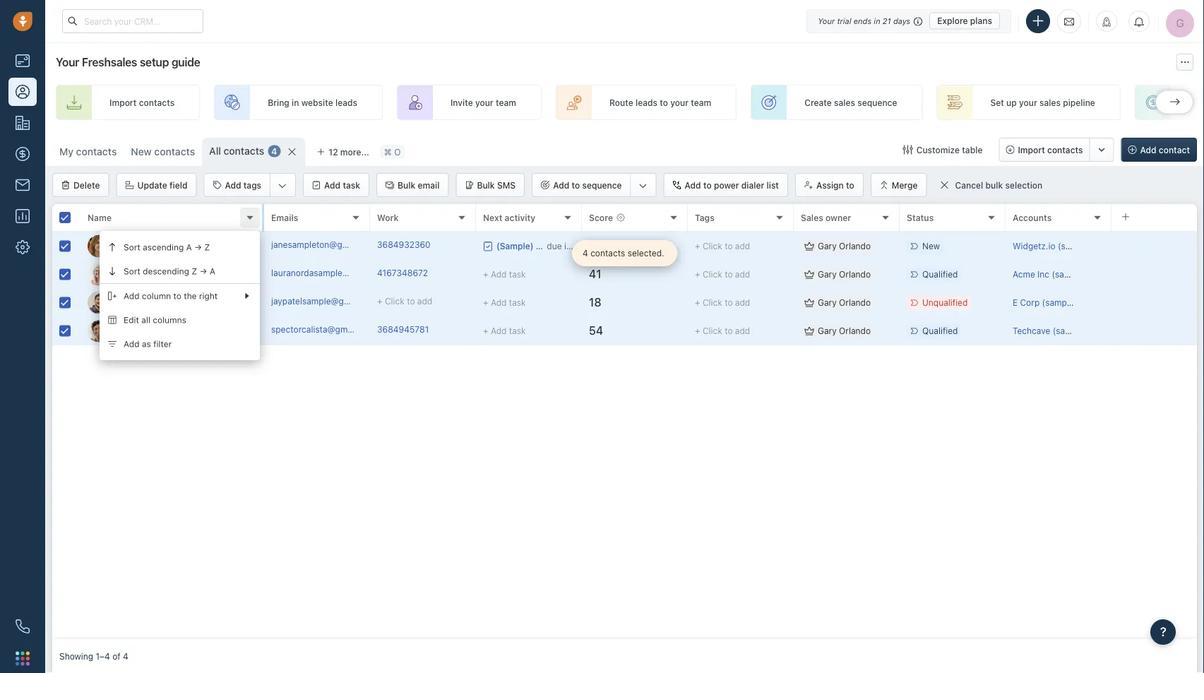 Task type: locate. For each thing, give the bounding box(es) containing it.
add
[[735, 241, 751, 251], [735, 270, 751, 279], [418, 296, 433, 306], [735, 298, 751, 308], [735, 326, 751, 336]]

→ inside menu item
[[200, 266, 207, 276]]

1 sort from the top
[[124, 242, 140, 252]]

0 horizontal spatial z
[[192, 266, 197, 276]]

add
[[1189, 97, 1205, 107], [1141, 145, 1157, 155], [225, 180, 241, 190], [324, 180, 341, 190], [553, 180, 570, 190], [685, 180, 701, 190], [491, 270, 507, 279], [124, 291, 140, 301], [491, 298, 507, 308], [491, 326, 507, 336], [124, 339, 140, 349]]

a inside menu item
[[210, 266, 215, 276]]

new contacts
[[131, 146, 195, 158]]

sales right create
[[835, 97, 856, 107]]

1 qualified from the top
[[923, 270, 958, 279]]

qualified for 54
[[923, 326, 958, 336]]

+ add task for 18
[[483, 298, 526, 308]]

add for add task
[[324, 180, 341, 190]]

+ click to add for 41
[[695, 270, 751, 279]]

2 container_wx8msf4aqz5i3rn1 image from the top
[[805, 270, 815, 279]]

add for add column to the right
[[124, 291, 140, 301]]

all
[[141, 315, 150, 325]]

0 vertical spatial qualified
[[923, 270, 958, 279]]

contacts right my
[[76, 146, 117, 158]]

sequence
[[858, 97, 898, 107], [583, 180, 622, 190]]

a inside menu item
[[186, 242, 192, 252]]

work
[[377, 213, 399, 223]]

1 vertical spatial + add task
[[483, 298, 526, 308]]

1 horizontal spatial leads
[[636, 97, 658, 107]]

edit all columns menu item
[[100, 308, 260, 332]]

press space to deselect this row. row containing jay patel (sample)
[[52, 289, 264, 317]]

import contacts inside button
[[1019, 145, 1084, 155]]

(sample) inside jay patel (sample) link
[[161, 297, 202, 308]]

sequence for create sales sequence
[[858, 97, 898, 107]]

bulk left email
[[398, 180, 416, 190]]

cell
[[1112, 232, 1198, 260], [1112, 261, 1198, 288], [1112, 289, 1198, 317], [1112, 317, 1198, 345]]

angle down image
[[278, 179, 287, 193]]

1 horizontal spatial import contacts
[[1019, 145, 1084, 155]]

(sample) up columns
[[161, 297, 202, 308]]

power
[[714, 180, 740, 190]]

1 vertical spatial sequence
[[583, 180, 622, 190]]

1 horizontal spatial import
[[1019, 145, 1046, 155]]

2 qualified from the top
[[923, 326, 958, 336]]

bulk left "sms"
[[477, 180, 495, 190]]

1 horizontal spatial bulk
[[477, 180, 495, 190]]

2 vertical spatial + add task
[[483, 326, 526, 336]]

3 gary orlando from the top
[[818, 298, 871, 308]]

+ click to add for 54
[[695, 326, 751, 336]]

1 vertical spatial qualified
[[923, 326, 958, 336]]

l image
[[88, 263, 110, 286]]

your left trial
[[818, 16, 835, 25]]

task inside button
[[343, 180, 360, 190]]

task for 18
[[509, 298, 526, 308]]

0 horizontal spatial import
[[110, 97, 137, 107]]

sort ascending a → z menu item
[[100, 235, 260, 259]]

edit all columns
[[124, 315, 186, 325]]

2 cell from the top
[[1112, 261, 1198, 288]]

your
[[818, 16, 835, 25], [56, 55, 79, 69]]

bulk for bulk email
[[398, 180, 416, 190]]

1 gary orlando from the top
[[818, 241, 871, 251]]

48
[[589, 239, 604, 253]]

bulk inside bulk email button
[[398, 180, 416, 190]]

1 vertical spatial sort
[[124, 266, 140, 276]]

3 + click to add from the top
[[695, 298, 751, 308]]

sort up laura
[[124, 242, 140, 252]]

sequence inside button
[[583, 180, 622, 190]]

3 orlando from the top
[[840, 298, 871, 308]]

1 vertical spatial z
[[192, 266, 197, 276]]

import contacts group
[[999, 138, 1115, 162]]

0 vertical spatial in
[[874, 16, 881, 25]]

widgetz.io (sample)
[[1013, 241, 1094, 251]]

add inside button
[[685, 180, 701, 190]]

+ add task
[[483, 270, 526, 279], [483, 298, 526, 308], [483, 326, 526, 336]]

new
[[131, 146, 152, 158], [923, 241, 941, 251]]

name row
[[52, 204, 264, 232]]

3 container_wx8msf4aqz5i3rn1 image from the top
[[805, 326, 815, 336]]

tags
[[695, 213, 715, 223]]

qualified down unqualified on the right of the page
[[923, 326, 958, 336]]

phone image
[[16, 620, 30, 634]]

(sample) right inc
[[1052, 270, 1088, 279]]

2 row group from the left
[[264, 232, 1198, 346]]

create
[[805, 97, 832, 107]]

0 vertical spatial sort
[[124, 242, 140, 252]]

4 + click to add from the top
[[695, 326, 751, 336]]

4 orlando from the top
[[840, 326, 871, 336]]

add tags group
[[204, 173, 296, 197]]

sort descending z → a
[[124, 266, 215, 276]]

4167348672
[[377, 268, 428, 278]]

0 vertical spatial container_wx8msf4aqz5i3rn1 image
[[805, 241, 815, 251]]

(sample) up the
[[176, 269, 217, 280]]

techcave (sample) link
[[1013, 326, 1088, 336]]

team
[[496, 97, 516, 107], [691, 97, 712, 107]]

1 container_wx8msf4aqz5i3rn1 image from the top
[[805, 241, 815, 251]]

1 cell from the top
[[1112, 232, 1198, 260]]

tags
[[244, 180, 262, 190]]

1 vertical spatial a
[[210, 266, 215, 276]]

email
[[418, 180, 440, 190]]

4 contacts selected.
[[583, 248, 665, 258]]

all contacts 4
[[209, 145, 277, 157]]

sales inside set up your sales pipeline link
[[1040, 97, 1061, 107]]

1 vertical spatial container_wx8msf4aqz5i3rn1 image
[[805, 270, 815, 279]]

0 vertical spatial + add task
[[483, 270, 526, 279]]

(sample) for acme inc (sample)
[[1052, 270, 1088, 279]]

4 right all contacts link
[[272, 146, 277, 156]]

bulk sms button
[[456, 173, 525, 197]]

leads right website
[[336, 97, 358, 107]]

2 + add task from the top
[[483, 298, 526, 308]]

edit
[[124, 315, 139, 325]]

patel
[[135, 297, 158, 308]]

+ click to add
[[695, 241, 751, 251], [695, 270, 751, 279], [695, 298, 751, 308], [695, 326, 751, 336]]

orlando for 54
[[840, 326, 871, 336]]

0 horizontal spatial bulk
[[398, 180, 416, 190]]

bulk
[[398, 180, 416, 190], [477, 180, 495, 190]]

contacts right all
[[224, 145, 264, 157]]

1 row group from the left
[[52, 232, 264, 346]]

to inside the add to power dialer list button
[[704, 180, 712, 190]]

0 horizontal spatial leads
[[336, 97, 358, 107]]

add for 54
[[735, 326, 751, 336]]

1 vertical spatial import
[[1019, 145, 1046, 155]]

spectorcalista@gmail.com 3684945781
[[271, 325, 429, 334]]

add for add contact
[[1141, 145, 1157, 155]]

(sample) for laura norda (sample)
[[176, 269, 217, 280]]

contacts down setup
[[139, 97, 175, 107]]

contacts down 'pipeline'
[[1048, 145, 1084, 155]]

route leads to your team
[[610, 97, 712, 107]]

2 horizontal spatial 4
[[583, 248, 588, 258]]

next activity
[[483, 213, 536, 223]]

z up sort descending z → a menu item
[[204, 242, 210, 252]]

container_wx8msf4aqz5i3rn1 image
[[904, 145, 913, 155], [940, 180, 950, 190], [483, 241, 493, 251], [805, 298, 815, 308]]

0 horizontal spatial in
[[292, 97, 299, 107]]

add for add tags
[[225, 180, 241, 190]]

0 horizontal spatial a
[[186, 242, 192, 252]]

right
[[199, 291, 218, 301]]

2 + click to add from the top
[[695, 270, 751, 279]]

0 vertical spatial sequence
[[858, 97, 898, 107]]

to inside route leads to your team link
[[660, 97, 668, 107]]

1 horizontal spatial sales
[[1040, 97, 1061, 107]]

sales left 'pipeline'
[[1040, 97, 1061, 107]]

press space to deselect this row. row
[[52, 232, 264, 261], [264, 232, 1198, 261], [52, 261, 264, 289], [264, 261, 1198, 289], [52, 289, 264, 317], [264, 289, 1198, 317], [52, 317, 264, 346], [264, 317, 1198, 346]]

my
[[59, 146, 73, 158]]

(sample)
[[194, 240, 235, 252], [1058, 241, 1094, 251], [176, 269, 217, 280], [1052, 270, 1088, 279], [161, 297, 202, 308], [1043, 298, 1078, 308], [190, 325, 231, 337], [1053, 326, 1088, 336]]

e corp (sample) link
[[1013, 298, 1078, 308]]

add inside "group"
[[225, 180, 241, 190]]

import inside button
[[1019, 145, 1046, 155]]

(sample) for spector calista (sample)
[[190, 325, 231, 337]]

invite
[[451, 97, 473, 107]]

row group containing 48
[[264, 232, 1198, 346]]

container_wx8msf4aqz5i3rn1 image for 41
[[805, 270, 815, 279]]

email image
[[1065, 15, 1075, 27]]

bulk inside bulk sms button
[[477, 180, 495, 190]]

row group containing jane sampleton (sample)
[[52, 232, 264, 346]]

(sample) down right
[[190, 325, 231, 337]]

1 horizontal spatial sequence
[[858, 97, 898, 107]]

import contacts down setup
[[110, 97, 175, 107]]

1 horizontal spatial team
[[691, 97, 712, 107]]

0 horizontal spatial your
[[56, 55, 79, 69]]

2 sort from the top
[[124, 266, 140, 276]]

1 bulk from the left
[[398, 180, 416, 190]]

2 bulk from the left
[[477, 180, 495, 190]]

2 gary from the top
[[818, 270, 837, 279]]

your right the invite
[[476, 97, 494, 107]]

3 cell from the top
[[1112, 289, 1198, 317]]

gary for 54
[[818, 326, 837, 336]]

add for 41
[[735, 270, 751, 279]]

dialer
[[742, 180, 765, 190]]

1 horizontal spatial your
[[818, 16, 835, 25]]

12
[[329, 147, 338, 157]]

import for "import contacts" "link"
[[110, 97, 137, 107]]

cancel bulk selection
[[956, 180, 1043, 190]]

→ up sort descending z → a menu item
[[194, 242, 202, 252]]

press space to deselect this row. row containing 18
[[264, 289, 1198, 317]]

sort down the jane
[[124, 266, 140, 276]]

add tags
[[225, 180, 262, 190]]

sort
[[124, 242, 140, 252], [124, 266, 140, 276]]

click for 41
[[703, 270, 723, 279]]

sort inside menu item
[[124, 266, 140, 276]]

2 vertical spatial container_wx8msf4aqz5i3rn1 image
[[805, 326, 815, 336]]

0 horizontal spatial new
[[131, 146, 152, 158]]

team inside 'link'
[[496, 97, 516, 107]]

import inside "link"
[[110, 97, 137, 107]]

0 horizontal spatial sequence
[[583, 180, 622, 190]]

setup
[[140, 55, 169, 69]]

4 gary orlando from the top
[[818, 326, 871, 336]]

3 gary from the top
[[818, 298, 837, 308]]

spector
[[116, 325, 153, 337]]

3 + add task from the top
[[483, 326, 526, 336]]

e corp (sample)
[[1013, 298, 1078, 308]]

0 vertical spatial import contacts
[[110, 97, 175, 107]]

sequence up score
[[583, 180, 622, 190]]

z up the
[[192, 266, 197, 276]]

z inside menu item
[[204, 242, 210, 252]]

my contacts button
[[52, 138, 124, 166], [59, 146, 117, 158]]

1 + add task from the top
[[483, 270, 526, 279]]

1 team from the left
[[496, 97, 516, 107]]

2 sales from the left
[[1040, 97, 1061, 107]]

janesampleton@gmail.com
[[271, 240, 378, 250]]

0 vertical spatial a
[[186, 242, 192, 252]]

0 vertical spatial import
[[110, 97, 137, 107]]

2 horizontal spatial your
[[1020, 97, 1038, 107]]

4 cell from the top
[[1112, 317, 1198, 345]]

s image
[[88, 320, 110, 342]]

your left freshsales on the top of the page
[[56, 55, 79, 69]]

spector calista (sample) link
[[116, 324, 231, 338]]

1 gary from the top
[[818, 241, 837, 251]]

import up selection
[[1019, 145, 1046, 155]]

3 your from the left
[[1020, 97, 1038, 107]]

to inside menu
[[173, 291, 182, 301]]

bulk for bulk sms
[[477, 180, 495, 190]]

1 vertical spatial →
[[200, 266, 207, 276]]

import contacts inside "link"
[[110, 97, 175, 107]]

2 gary orlando from the top
[[818, 270, 871, 279]]

trial
[[838, 16, 852, 25]]

grid containing 48
[[52, 203, 1198, 639]]

1 horizontal spatial in
[[874, 16, 881, 25]]

sequence right create
[[858, 97, 898, 107]]

(sample) up sort descending z → a menu item
[[194, 240, 235, 252]]

accounts
[[1013, 213, 1052, 223]]

press space to deselect this row. row containing 48
[[264, 232, 1198, 261]]

add as filter
[[124, 339, 172, 349]]

sort for sort descending z → a
[[124, 266, 140, 276]]

1 horizontal spatial your
[[671, 97, 689, 107]]

1 horizontal spatial new
[[923, 241, 941, 251]]

in right bring
[[292, 97, 299, 107]]

import down your freshsales setup guide
[[110, 97, 137, 107]]

to
[[660, 97, 668, 107], [572, 180, 580, 190], [704, 180, 712, 190], [847, 180, 855, 190], [725, 241, 733, 251], [725, 270, 733, 279], [173, 291, 182, 301], [407, 296, 415, 306], [725, 298, 733, 308], [725, 326, 733, 336]]

spectorcalista@gmail.com link
[[271, 324, 376, 339]]

1 horizontal spatial a
[[210, 266, 215, 276]]

angle down image
[[639, 179, 648, 193]]

customize
[[917, 145, 960, 155]]

new down status on the right top of the page
[[923, 241, 941, 251]]

4 gary from the top
[[818, 326, 837, 336]]

4 right "of"
[[123, 651, 128, 661]]

your right "route"
[[671, 97, 689, 107]]

(sample) up acme inc (sample)
[[1058, 241, 1094, 251]]

0 horizontal spatial team
[[496, 97, 516, 107]]

0 horizontal spatial import contacts
[[110, 97, 175, 107]]

qualified
[[923, 270, 958, 279], [923, 326, 958, 336]]

1 vertical spatial 4
[[583, 248, 588, 258]]

janesampleton@gmail.com link
[[271, 239, 378, 254]]

grid
[[52, 203, 1198, 639]]

add inside group
[[553, 180, 570, 190]]

your
[[476, 97, 494, 107], [671, 97, 689, 107], [1020, 97, 1038, 107]]

gary
[[818, 241, 837, 251], [818, 270, 837, 279], [818, 298, 837, 308], [818, 326, 837, 336]]

2 orlando from the top
[[840, 270, 871, 279]]

bulk email
[[398, 180, 440, 190]]

(sample) down e corp (sample) link
[[1053, 326, 1088, 336]]

1 horizontal spatial z
[[204, 242, 210, 252]]

(sample) inside spector calista (sample) link
[[190, 325, 231, 337]]

1 horizontal spatial 4
[[272, 146, 277, 156]]

assign to button
[[796, 173, 864, 197]]

1 leads from the left
[[336, 97, 358, 107]]

assign
[[817, 180, 844, 190]]

0 vertical spatial your
[[818, 16, 835, 25]]

add as filter menu item
[[100, 332, 260, 356]]

container_wx8msf4aqz5i3rn1 image
[[805, 241, 815, 251], [805, 270, 815, 279], [805, 326, 815, 336]]

⌘
[[384, 147, 392, 157]]

4 left 48
[[583, 248, 588, 258]]

3684932360 link
[[377, 239, 431, 254]]

add inside menu item
[[124, 339, 140, 349]]

12 more...
[[329, 147, 369, 157]]

gary orlando for 54
[[818, 326, 871, 336]]

1 vertical spatial import contacts
[[1019, 145, 1084, 155]]

qualified up unqualified on the right of the page
[[923, 270, 958, 279]]

0 horizontal spatial your
[[476, 97, 494, 107]]

new up update
[[131, 146, 152, 158]]

(sample) inside the laura norda (sample) link
[[176, 269, 217, 280]]

(sample) inside jane sampleton (sample) "link"
[[194, 240, 235, 252]]

sort inside menu item
[[124, 242, 140, 252]]

add to sequence
[[553, 180, 622, 190]]

your right up
[[1020, 97, 1038, 107]]

cancel
[[956, 180, 984, 190]]

1 vertical spatial your
[[56, 55, 79, 69]]

row group
[[52, 232, 264, 346], [264, 232, 1198, 346]]

0 horizontal spatial sales
[[835, 97, 856, 107]]

task
[[343, 180, 360, 190], [509, 270, 526, 279], [509, 298, 526, 308], [509, 326, 526, 336]]

janesampleton@gmail.com 3684932360
[[271, 240, 431, 250]]

import contacts up selection
[[1019, 145, 1084, 155]]

to inside assign to button
[[847, 180, 855, 190]]

of
[[112, 651, 121, 661]]

leads
[[336, 97, 358, 107], [636, 97, 658, 107]]

route leads to your team link
[[556, 85, 737, 120]]

menu
[[100, 231, 260, 360]]

spector calista (sample)
[[116, 325, 231, 337]]

→ up right
[[200, 266, 207, 276]]

1 vertical spatial new
[[923, 241, 941, 251]]

3684932360
[[377, 240, 431, 250]]

sequence inside "link"
[[858, 97, 898, 107]]

new inside row group
[[923, 241, 941, 251]]

(sample) right corp
[[1043, 298, 1078, 308]]

0 vertical spatial new
[[131, 146, 152, 158]]

0 vertical spatial →
[[194, 242, 202, 252]]

0 vertical spatial z
[[204, 242, 210, 252]]

1 your from the left
[[476, 97, 494, 107]]

1 sales from the left
[[835, 97, 856, 107]]

inc
[[1038, 270, 1050, 279]]

import contacts
[[110, 97, 175, 107], [1019, 145, 1084, 155]]

leads right "route"
[[636, 97, 658, 107]]

(sample) for jay patel (sample)
[[161, 297, 202, 308]]

0 vertical spatial 4
[[272, 146, 277, 156]]

→ inside menu item
[[194, 242, 202, 252]]

in left 21
[[874, 16, 881, 25]]

ascending
[[143, 242, 184, 252]]

⌘ o
[[384, 147, 401, 157]]

gary for 41
[[818, 270, 837, 279]]

your for your freshsales setup guide
[[56, 55, 79, 69]]

name column header
[[81, 204, 264, 232]]

gary for 18
[[818, 298, 837, 308]]

plans
[[971, 16, 993, 26]]

click for 54
[[703, 326, 723, 336]]

0 horizontal spatial 4
[[123, 651, 128, 661]]

jane sampleton (sample)
[[116, 240, 235, 252]]



Task type: describe. For each thing, give the bounding box(es) containing it.
up
[[1007, 97, 1017, 107]]

explore
[[938, 16, 968, 26]]

sales owner
[[801, 213, 852, 223]]

+ add task for 41
[[483, 270, 526, 279]]

(sample) for jane sampleton (sample)
[[194, 240, 235, 252]]

bring
[[268, 97, 290, 107]]

bulk sms
[[477, 180, 516, 190]]

2 leads from the left
[[636, 97, 658, 107]]

freshworks switcher image
[[16, 652, 30, 666]]

gary orlando for 41
[[818, 270, 871, 279]]

customize table
[[917, 145, 983, 155]]

add to sequence group
[[532, 173, 657, 197]]

18
[[589, 296, 602, 309]]

(sample) for e corp (sample)
[[1043, 298, 1078, 308]]

showing
[[59, 651, 93, 661]]

pipeline
[[1064, 97, 1096, 107]]

status
[[907, 213, 934, 223]]

4 inside all contacts 4
[[272, 146, 277, 156]]

lauranordasample@gmail.com link
[[271, 267, 391, 282]]

columns
[[153, 315, 186, 325]]

jaypatelsample@gmail.com + click to add
[[271, 296, 433, 306]]

merge button
[[871, 173, 927, 197]]

website
[[301, 97, 333, 107]]

score
[[589, 213, 613, 223]]

lauranordasample@gmail.com
[[271, 268, 391, 278]]

selection
[[1006, 180, 1043, 190]]

bring in website leads
[[268, 97, 358, 107]]

add for add to sequence
[[553, 180, 570, 190]]

sms
[[497, 180, 516, 190]]

contacts inside button
[[1048, 145, 1084, 155]]

update
[[137, 180, 167, 190]]

sales
[[801, 213, 824, 223]]

3684945781
[[377, 325, 429, 334]]

3684945781 link
[[377, 324, 429, 339]]

sampleton
[[141, 240, 191, 252]]

add to power dialer list button
[[664, 173, 789, 197]]

contacts inside "link"
[[139, 97, 175, 107]]

import contacts for import contacts button
[[1019, 145, 1084, 155]]

add for add as filter
[[124, 339, 140, 349]]

2 team from the left
[[691, 97, 712, 107]]

bulk
[[986, 180, 1004, 190]]

new for new contacts
[[131, 146, 152, 158]]

add contact button
[[1122, 138, 1198, 162]]

import contacts for "import contacts" "link"
[[110, 97, 175, 107]]

more...
[[340, 147, 369, 157]]

add to sequence button
[[533, 174, 631, 196]]

your freshsales setup guide
[[56, 55, 200, 69]]

2 your from the left
[[671, 97, 689, 107]]

phone element
[[8, 613, 37, 641]]

orlando for 18
[[840, 298, 871, 308]]

Search your CRM... text field
[[62, 9, 204, 33]]

sort for sort ascending a → z
[[124, 242, 140, 252]]

gary orlando for 18
[[818, 298, 871, 308]]

jay patel (sample)
[[116, 297, 202, 308]]

acme inc (sample)
[[1013, 270, 1088, 279]]

explore plans
[[938, 16, 993, 26]]

descending
[[143, 266, 189, 276]]

explore plans link
[[930, 12, 1001, 29]]

add for add to power dialer list
[[685, 180, 701, 190]]

1 vertical spatial in
[[292, 97, 299, 107]]

laura
[[116, 269, 142, 280]]

spectorcalista@gmail.com
[[271, 325, 376, 334]]

import contacts link
[[56, 85, 200, 120]]

widgetz.io (sample) link
[[1013, 241, 1094, 251]]

to inside add to sequence button
[[572, 180, 580, 190]]

bulk email button
[[377, 173, 449, 197]]

acme inc (sample) link
[[1013, 270, 1088, 279]]

invite your team link
[[397, 85, 542, 120]]

o
[[394, 147, 401, 157]]

freshsales
[[82, 55, 137, 69]]

12 more... button
[[309, 142, 377, 162]]

container_wx8msf4aqz5i3rn1 image inside customize table button
[[904, 145, 913, 155]]

menu containing sort ascending a → z
[[100, 231, 260, 360]]

cell for 41
[[1112, 261, 1198, 288]]

e
[[1013, 298, 1018, 308]]

sequence for add to sequence
[[583, 180, 622, 190]]

add to power dialer list
[[685, 180, 779, 190]]

1 + click to add from the top
[[695, 241, 751, 251]]

contacts up the field
[[154, 146, 195, 158]]

2 vertical spatial 4
[[123, 651, 128, 661]]

contacts up 41
[[591, 248, 626, 258]]

jane
[[116, 240, 138, 252]]

z inside menu item
[[192, 266, 197, 276]]

new for new
[[923, 241, 941, 251]]

create sales sequence
[[805, 97, 898, 107]]

add for 18
[[735, 298, 751, 308]]

+ add task for 54
[[483, 326, 526, 336]]

1–4
[[96, 651, 110, 661]]

showing 1–4 of 4
[[59, 651, 128, 661]]

list
[[767, 180, 779, 190]]

add task button
[[303, 173, 370, 197]]

sales inside create sales sequence "link"
[[835, 97, 856, 107]]

delete button
[[52, 173, 109, 197]]

jay
[[116, 297, 132, 308]]

add link
[[1135, 85, 1205, 120]]

all
[[209, 145, 221, 157]]

press space to deselect this row. row containing spector calista (sample)
[[52, 317, 264, 346]]

assign to
[[817, 180, 855, 190]]

customize table button
[[894, 138, 992, 162]]

all contacts link
[[209, 144, 264, 158]]

cell for 54
[[1112, 317, 1198, 345]]

click for 18
[[703, 298, 723, 308]]

press space to deselect this row. row containing 41
[[264, 261, 1198, 289]]

→ for z
[[194, 242, 202, 252]]

cell for 18
[[1112, 289, 1198, 317]]

task for 41
[[509, 270, 526, 279]]

jaypatelsample@gmail.com
[[271, 296, 380, 306]]

as
[[142, 339, 151, 349]]

container_wx8msf4aqz5i3rn1 image for 54
[[805, 326, 815, 336]]

add for add
[[1189, 97, 1205, 107]]

54
[[589, 324, 604, 337]]

task for 54
[[509, 326, 526, 336]]

activity
[[505, 213, 536, 223]]

press space to deselect this row. row containing 54
[[264, 317, 1198, 346]]

j image
[[88, 291, 110, 314]]

my contacts
[[59, 146, 117, 158]]

set up your sales pipeline
[[991, 97, 1096, 107]]

orlando for 41
[[840, 270, 871, 279]]

press space to deselect this row. row containing jane sampleton (sample)
[[52, 232, 264, 261]]

qualified for 41
[[923, 270, 958, 279]]

your trial ends in 21 days
[[818, 16, 911, 25]]

calista
[[155, 325, 187, 337]]

the
[[184, 291, 197, 301]]

+ click to add for 18
[[695, 298, 751, 308]]

merge
[[892, 180, 918, 190]]

route
[[610, 97, 634, 107]]

your inside 'link'
[[476, 97, 494, 107]]

sort descending z → a menu item
[[100, 259, 260, 283]]

j image
[[88, 235, 110, 258]]

press space to deselect this row. row containing laura norda (sample)
[[52, 261, 264, 289]]

unqualified
[[923, 298, 968, 308]]

your for your trial ends in 21 days
[[818, 16, 835, 25]]

import for import contacts button
[[1019, 145, 1046, 155]]

1 orlando from the top
[[840, 241, 871, 251]]

laura norda (sample)
[[116, 269, 217, 280]]

4167348672 link
[[377, 267, 428, 282]]

→ for a
[[200, 266, 207, 276]]

jane sampleton (sample) link
[[116, 239, 235, 253]]



Task type: vqa. For each thing, say whether or not it's contained in the screenshot.
right (
no



